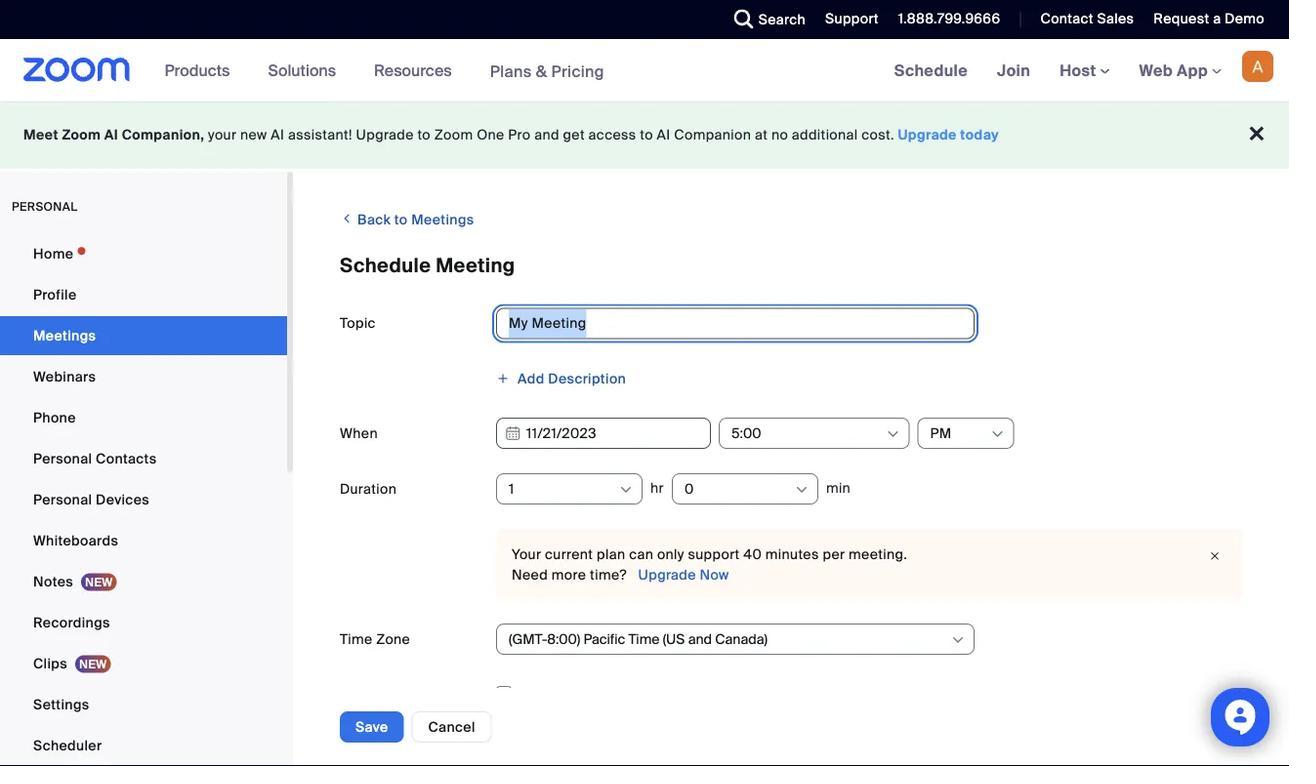 Task type: describe. For each thing, give the bounding box(es) containing it.
support
[[826, 10, 879, 28]]

zoom logo image
[[23, 58, 131, 82]]

duration
[[340, 480, 397, 498]]

join
[[997, 60, 1031, 81]]

3 ai from the left
[[657, 126, 671, 144]]

only
[[657, 546, 685, 564]]

no
[[772, 126, 788, 144]]

app
[[1177, 60, 1208, 81]]

clips
[[33, 655, 67, 673]]

2 zoom from the left
[[434, 126, 473, 144]]

a
[[1213, 10, 1221, 28]]

recordings
[[33, 614, 110, 632]]

2 horizontal spatial upgrade
[[898, 126, 957, 144]]

whiteboards
[[33, 532, 118, 550]]

1 ai from the left
[[104, 126, 118, 144]]

contact
[[1041, 10, 1094, 28]]

contacts
[[96, 450, 157, 468]]

1 zoom from the left
[[62, 126, 101, 144]]

minutes
[[766, 546, 819, 564]]

companion
[[674, 126, 751, 144]]

1.888.799.9666 button up schedule link
[[899, 10, 1001, 28]]

and
[[535, 126, 560, 144]]

personal contacts
[[33, 450, 157, 468]]

settings link
[[0, 686, 287, 725]]

product information navigation
[[150, 39, 619, 103]]

personal for personal contacts
[[33, 450, 92, 468]]

support
[[688, 546, 740, 564]]

products
[[165, 60, 230, 81]]

at
[[755, 126, 768, 144]]

0 vertical spatial meetings
[[412, 211, 474, 229]]

can
[[629, 546, 654, 564]]

cancel
[[428, 718, 475, 737]]

plan
[[597, 546, 626, 564]]

resources
[[374, 60, 452, 81]]

per
[[823, 546, 845, 564]]

pm button
[[930, 419, 989, 448]]

current
[[545, 546, 593, 564]]

schedule meeting
[[340, 253, 515, 278]]

min
[[826, 479, 851, 497]]

search
[[759, 10, 806, 28]]

add
[[518, 370, 545, 388]]

back to meetings link
[[340, 203, 474, 236]]

time
[[340, 631, 373, 649]]

search button
[[720, 0, 811, 39]]

&
[[536, 61, 547, 81]]

profile link
[[0, 275, 287, 315]]

web app
[[1140, 60, 1208, 81]]

upgrade now link
[[635, 566, 729, 584]]

cost.
[[862, 126, 895, 144]]

solutions button
[[268, 39, 345, 102]]

host
[[1060, 60, 1100, 81]]

1 horizontal spatial to
[[418, 126, 431, 144]]

topic
[[340, 315, 376, 333]]

1 vertical spatial show options image
[[951, 633, 966, 649]]

back
[[358, 211, 391, 229]]

personal devices link
[[0, 481, 287, 520]]

webinars link
[[0, 358, 287, 397]]

meet
[[23, 126, 58, 144]]

additional
[[792, 126, 858, 144]]

notes link
[[0, 563, 287, 602]]

when
[[340, 424, 378, 443]]

settings
[[33, 696, 89, 714]]

upgrade inside your current plan can only support 40 minutes per meeting. need more time? upgrade now
[[638, 566, 696, 584]]

meet zoom ai companion, your new ai assistant! upgrade to zoom one pro and get access to ai companion at no additional cost. upgrade today
[[23, 126, 999, 144]]

add description button
[[496, 364, 626, 394]]

0 horizontal spatial upgrade
[[356, 126, 414, 144]]

1.888.799.9666
[[899, 10, 1001, 28]]

0
[[685, 480, 694, 498]]

meetings inside "link"
[[33, 327, 96, 345]]

companion,
[[122, 126, 204, 144]]

add image
[[496, 372, 510, 386]]

web
[[1140, 60, 1173, 81]]

0 horizontal spatial show options image
[[618, 483, 634, 498]]

profile picture image
[[1243, 51, 1274, 82]]

request
[[1154, 10, 1210, 28]]

to inside back to meetings link
[[395, 211, 408, 229]]

pro
[[508, 126, 531, 144]]

save
[[356, 718, 388, 737]]

access
[[589, 126, 636, 144]]

left image
[[340, 209, 354, 229]]



Task type: vqa. For each thing, say whether or not it's contained in the screenshot.
the middle AI
yes



Task type: locate. For each thing, give the bounding box(es) containing it.
1 vertical spatial meetings
[[33, 327, 96, 345]]

now
[[700, 566, 729, 584]]

cancel button
[[412, 712, 492, 743]]

personal devices
[[33, 491, 149, 509]]

2 horizontal spatial ai
[[657, 126, 671, 144]]

products button
[[165, 39, 239, 102]]

meetings up webinars
[[33, 327, 96, 345]]

select start time text field
[[732, 419, 885, 448]]

pm
[[930, 424, 952, 443]]

assistant!
[[288, 126, 352, 144]]

personal
[[12, 199, 78, 214]]

to right the back
[[395, 211, 408, 229]]

to right access on the left top of the page
[[640, 126, 653, 144]]

schedule
[[895, 60, 968, 81], [340, 253, 431, 278]]

request a demo
[[1154, 10, 1265, 28]]

profile
[[33, 286, 77, 304]]

time?
[[590, 566, 627, 584]]

banner
[[0, 39, 1289, 103]]

scheduler
[[33, 737, 102, 755]]

sales
[[1098, 10, 1134, 28]]

0 horizontal spatial zoom
[[62, 126, 101, 144]]

0 vertical spatial personal
[[33, 450, 92, 468]]

hr
[[651, 479, 664, 497]]

get
[[563, 126, 585, 144]]

2 ai from the left
[[271, 126, 285, 144]]

schedule for schedule meeting
[[340, 253, 431, 278]]

zoom right meet
[[62, 126, 101, 144]]

2 horizontal spatial show options image
[[990, 427, 1006, 443]]

scheduler link
[[0, 727, 287, 766]]

show options image left min
[[794, 483, 810, 498]]

1 button
[[509, 475, 617, 504]]

upgrade down product information navigation at left top
[[356, 126, 414, 144]]

1.888.799.9666 button
[[884, 0, 1006, 39], [899, 10, 1001, 28]]

web app button
[[1140, 60, 1222, 81]]

meeting
[[436, 253, 515, 278]]

upgrade right cost.
[[898, 126, 957, 144]]

0 horizontal spatial show options image
[[794, 483, 810, 498]]

personal inside "link"
[[33, 491, 92, 509]]

show options image for pm
[[990, 427, 1006, 443]]

contact sales
[[1041, 10, 1134, 28]]

phone link
[[0, 399, 287, 438]]

upgrade
[[356, 126, 414, 144], [898, 126, 957, 144], [638, 566, 696, 584]]

clips link
[[0, 645, 287, 684]]

1 horizontal spatial ai
[[271, 126, 285, 144]]

0 horizontal spatial schedule
[[340, 253, 431, 278]]

1 personal from the top
[[33, 450, 92, 468]]

host button
[[1060, 60, 1110, 81]]

1.888.799.9666 button up join
[[884, 0, 1006, 39]]

schedule link
[[880, 39, 983, 102]]

personal up whiteboards
[[33, 491, 92, 509]]

one
[[477, 126, 505, 144]]

personal menu menu
[[0, 234, 287, 767]]

meetings link
[[0, 317, 287, 356]]

plans & pricing
[[490, 61, 605, 81]]

to down resources dropdown button
[[418, 126, 431, 144]]

0 vertical spatial schedule
[[895, 60, 968, 81]]

phone
[[33, 409, 76, 427]]

join link
[[983, 39, 1045, 102]]

personal
[[33, 450, 92, 468], [33, 491, 92, 509]]

meetings
[[412, 211, 474, 229], [33, 327, 96, 345]]

new
[[240, 126, 267, 144]]

zoom
[[62, 126, 101, 144], [434, 126, 473, 144]]

ai left 'companion,'
[[104, 126, 118, 144]]

0 button
[[685, 475, 793, 504]]

request a demo link
[[1139, 0, 1289, 39], [1154, 10, 1265, 28]]

meetings up "schedule meeting"
[[412, 211, 474, 229]]

meeting.
[[849, 546, 908, 564]]

ai right 'new'
[[271, 126, 285, 144]]

ai left companion
[[657, 126, 671, 144]]

schedule down the back
[[340, 253, 431, 278]]

whiteboards link
[[0, 522, 287, 561]]

1 vertical spatial personal
[[33, 491, 92, 509]]

banner containing products
[[0, 39, 1289, 103]]

your current plan can only support 40 minutes per meeting. need more time? upgrade now
[[512, 546, 908, 584]]

1 vertical spatial schedule
[[340, 253, 431, 278]]

2 personal from the top
[[33, 491, 92, 509]]

select time zone text field
[[509, 625, 950, 655]]

upgrade down only
[[638, 566, 696, 584]]

zoom left one
[[434, 126, 473, 144]]

your
[[208, 126, 237, 144]]

Topic text field
[[496, 308, 975, 339]]

show options image
[[886, 427, 901, 443], [990, 427, 1006, 443], [794, 483, 810, 498]]

2 horizontal spatial to
[[640, 126, 653, 144]]

schedule for schedule
[[895, 60, 968, 81]]

webinars
[[33, 368, 96, 386]]

1 horizontal spatial upgrade
[[638, 566, 696, 584]]

demo
[[1225, 10, 1265, 28]]

resources button
[[374, 39, 461, 102]]

1
[[509, 480, 514, 498]]

0 horizontal spatial ai
[[104, 126, 118, 144]]

1 horizontal spatial show options image
[[951, 633, 966, 649]]

meet zoom ai companion, footer
[[0, 102, 1289, 169]]

save button
[[340, 712, 404, 743]]

schedule down the 1.888.799.9666
[[895, 60, 968, 81]]

show options image
[[618, 483, 634, 498], [951, 633, 966, 649]]

close image
[[1204, 547, 1227, 567]]

zone
[[376, 631, 410, 649]]

1 horizontal spatial zoom
[[434, 126, 473, 144]]

meetings navigation
[[880, 39, 1289, 103]]

show options image left pm
[[886, 427, 901, 443]]

When text field
[[496, 418, 711, 449]]

more
[[552, 566, 586, 584]]

0 horizontal spatial meetings
[[33, 327, 96, 345]]

home
[[33, 245, 74, 263]]

personal for personal devices
[[33, 491, 92, 509]]

0 horizontal spatial to
[[395, 211, 408, 229]]

attendees
[[340, 739, 409, 758]]

1 horizontal spatial meetings
[[412, 211, 474, 229]]

show options image for 0
[[794, 483, 810, 498]]

1 horizontal spatial schedule
[[895, 60, 968, 81]]

today
[[961, 126, 999, 144]]

0 vertical spatial show options image
[[618, 483, 634, 498]]

upgrade today link
[[898, 126, 999, 144]]

plans
[[490, 61, 532, 81]]

home link
[[0, 234, 287, 274]]

schedule inside meetings navigation
[[895, 60, 968, 81]]

need
[[512, 566, 548, 584]]

description
[[548, 370, 626, 388]]

1 horizontal spatial show options image
[[886, 427, 901, 443]]

personal down phone
[[33, 450, 92, 468]]

to
[[418, 126, 431, 144], [640, 126, 653, 144], [395, 211, 408, 229]]

back to meetings
[[354, 211, 474, 229]]

show options image right pm dropdown button
[[990, 427, 1006, 443]]

personal contacts link
[[0, 440, 287, 479]]

plans & pricing link
[[490, 61, 605, 81], [490, 61, 605, 81]]

pricing
[[551, 61, 605, 81]]

add description
[[518, 370, 626, 388]]

notes
[[33, 573, 73, 591]]



